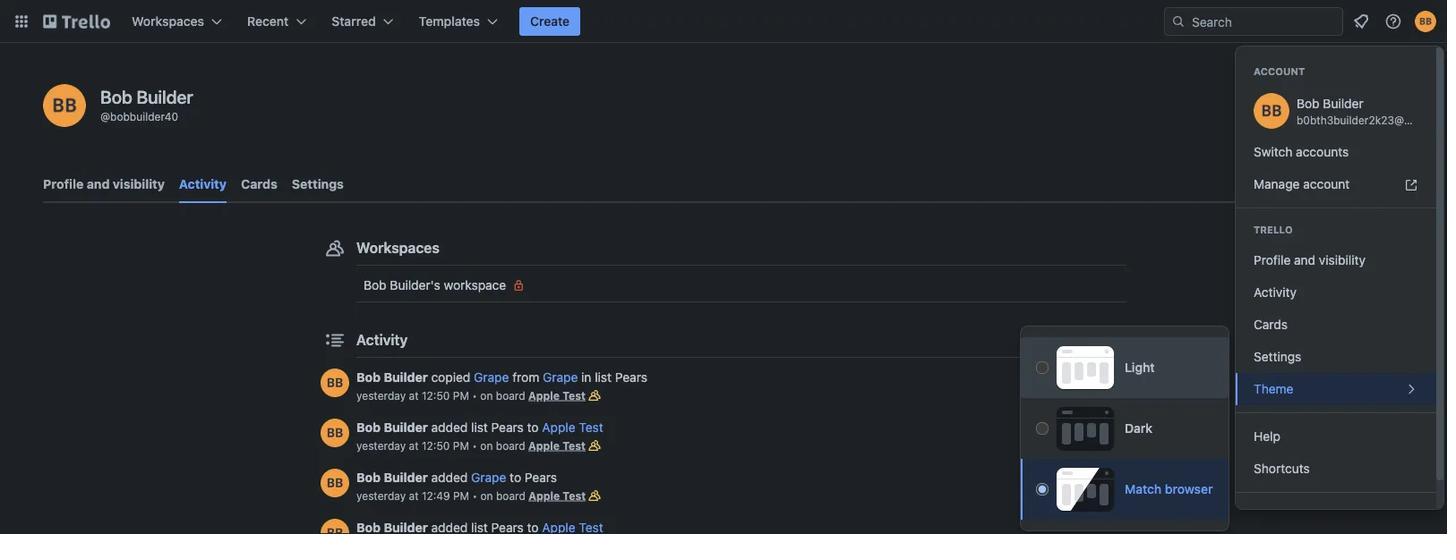 Task type: vqa. For each thing, say whether or not it's contained in the screenshot.
Settings to the top
yes



Task type: describe. For each thing, give the bounding box(es) containing it.
board for added
[[496, 490, 526, 503]]

bob builder's workspace link
[[357, 271, 1127, 300]]

activity link for cards link related to right settings link
[[1236, 277, 1437, 309]]

• for added list pears to
[[472, 440, 477, 452]]

added for list
[[431, 421, 468, 435]]

browser
[[1165, 482, 1213, 497]]

in
[[581, 370, 592, 385]]

light
[[1125, 361, 1155, 375]]

bob builder added grape to pears
[[357, 471, 557, 485]]

1 horizontal spatial bob builder (bobbuilder40) image
[[1415, 11, 1437, 32]]

1 vertical spatial list
[[471, 421, 488, 435]]

yesterday at 12:50 pm • on board apple test for copied
[[357, 390, 586, 402]]

2 horizontal spatial activity
[[1254, 285, 1297, 300]]

12:50 for copied
[[422, 390, 450, 402]]

board for copied
[[496, 390, 525, 402]]

log
[[1254, 509, 1275, 524]]

at for added
[[409, 490, 419, 503]]

shortcuts button
[[1236, 453, 1437, 485]]

match browser
[[1125, 482, 1213, 497]]

bob for bob builder added list pears to apple test
[[357, 421, 381, 435]]

dark button
[[1021, 399, 1229, 460]]

profile and visibility link for cards link corresponding to left settings link
[[43, 168, 165, 201]]

builder for bob builder added list pears to apple test
[[384, 421, 428, 435]]

0 vertical spatial and
[[87, 177, 110, 192]]

bob builder copied grape from grape in list pears
[[357, 370, 648, 385]]

builder for bob builder copied grape from grape in list pears
[[384, 370, 428, 385]]

switch accounts link
[[1236, 136, 1437, 168]]

starred
[[332, 14, 376, 29]]

yesterday at 12:50 pm link
[[357, 390, 469, 402]]

create button
[[520, 7, 581, 36]]

added for grape
[[431, 471, 468, 485]]

grape link left in
[[543, 370, 578, 385]]

all members of the workspace can see and edit this board. image
[[586, 387, 604, 405]]

builder's
[[390, 278, 441, 293]]

0 vertical spatial cards
[[241, 177, 278, 192]]

cards link for left settings link
[[241, 168, 278, 201]]

log out
[[1254, 509, 1298, 524]]

match browser button
[[1021, 460, 1229, 520]]

0 horizontal spatial visibility
[[113, 177, 165, 192]]

yesterday at 12:49 pm link
[[357, 490, 469, 503]]

match
[[1125, 482, 1162, 497]]

none radio inside light button
[[1036, 362, 1049, 374]]

starred button
[[321, 7, 405, 36]]

pm for copied
[[453, 390, 469, 402]]

yesterday for added list pears to
[[357, 440, 406, 452]]

1 horizontal spatial settings link
[[1236, 341, 1437, 374]]

0 vertical spatial to
[[527, 421, 539, 435]]

templates button
[[408, 7, 509, 36]]

from
[[513, 370, 539, 385]]

out
[[1279, 509, 1298, 524]]

1 horizontal spatial list
[[595, 370, 612, 385]]

0 horizontal spatial settings link
[[292, 168, 344, 201]]

1 horizontal spatial cards
[[1254, 318, 1288, 332]]

option group containing light
[[1021, 338, 1229, 520]]

apple down the bob builder copied grape from grape in list pears
[[542, 421, 576, 435]]

@
[[100, 110, 110, 123]]

1 horizontal spatial visibility
[[1319, 253, 1366, 268]]

help link
[[1236, 421, 1437, 453]]

yesterday for added
[[357, 490, 406, 503]]

account
[[1304, 177, 1350, 192]]

1 horizontal spatial workspaces
[[357, 240, 440, 257]]

account
[[1254, 66, 1305, 77]]

yesterday for copied
[[357, 390, 406, 402]]

grape link for to pears
[[471, 471, 506, 485]]

12:50 for added list pears to
[[422, 440, 450, 452]]

1 vertical spatial profile
[[1254, 253, 1291, 268]]

switch accounts
[[1254, 145, 1349, 159]]

0 vertical spatial activity
[[179, 177, 227, 192]]

on for added
[[481, 490, 493, 503]]

0 horizontal spatial settings
[[292, 177, 344, 192]]



Task type: locate. For each thing, give the bounding box(es) containing it.
0 vertical spatial board
[[496, 390, 525, 402]]

1 horizontal spatial activity link
[[1236, 277, 1437, 309]]

grape link
[[474, 370, 509, 385], [543, 370, 578, 385], [471, 471, 506, 485]]

on down bob builder added grape to pears at left
[[481, 490, 493, 503]]

3 at from the top
[[409, 490, 419, 503]]

yesterday
[[357, 390, 406, 402], [357, 440, 406, 452], [357, 490, 406, 503]]

3 board from the top
[[496, 490, 526, 503]]

12:50 up bob builder added grape to pears at left
[[422, 440, 450, 452]]

2 vertical spatial •
[[472, 490, 478, 503]]

0 vertical spatial activity link
[[179, 168, 227, 203]]

0 horizontal spatial to
[[510, 471, 521, 485]]

test
[[563, 390, 586, 402], [579, 421, 603, 435], [563, 440, 586, 452], [563, 490, 586, 503]]

builder up yesterday at 12:50 pm "link"
[[384, 370, 428, 385]]

pears right in
[[615, 370, 648, 385]]

1 vertical spatial to
[[510, 471, 521, 485]]

1 vertical spatial settings
[[1254, 350, 1302, 365]]

2 vertical spatial activity
[[357, 332, 408, 349]]

and down @
[[87, 177, 110, 192]]

•
[[472, 390, 477, 402], [472, 440, 477, 452], [472, 490, 478, 503]]

0 horizontal spatial profile and visibility
[[43, 177, 165, 192]]

None radio
[[1036, 362, 1049, 374]]

manage account
[[1254, 177, 1350, 192]]

1 vertical spatial profile and visibility link
[[1236, 245, 1437, 277]]

board
[[496, 390, 525, 402], [496, 440, 525, 452], [496, 490, 526, 503]]

bob builder (bobbuilder40) image
[[1415, 11, 1437, 32], [321, 369, 349, 398]]

apple
[[528, 390, 560, 402], [542, 421, 576, 435], [528, 440, 560, 452], [529, 490, 560, 503]]

0 vertical spatial settings link
[[292, 168, 344, 201]]

board down bob builder added list pears to apple test
[[496, 440, 525, 452]]

apple test link for to pears
[[529, 490, 586, 503]]

added down yesterday at 12:50 pm "link"
[[431, 421, 468, 435]]

2 yesterday at 12:50 pm • on board apple test from the top
[[357, 440, 586, 452]]

• for copied
[[472, 390, 477, 402]]

1 • from the top
[[472, 390, 477, 402]]

yesterday at 12:49 pm • on board apple test
[[357, 490, 586, 503]]

bob inside the bob builder b0bth3builder2k23@gmail.com
[[1297, 96, 1320, 111]]

builder up b0bth3builder2k23@gmail.com
[[1323, 96, 1364, 111]]

None radio
[[1036, 423, 1049, 435], [1036, 484, 1049, 496], [1036, 423, 1049, 435], [1036, 484, 1049, 496]]

0 vertical spatial at
[[409, 390, 419, 402]]

• for added
[[472, 490, 478, 503]]

settings link
[[292, 168, 344, 201], [1236, 341, 1437, 374]]

list
[[595, 370, 612, 385], [471, 421, 488, 435]]

workspaces
[[132, 14, 204, 29], [357, 240, 440, 257]]

to
[[527, 421, 539, 435], [510, 471, 521, 485]]

pm down bob builder added grape to pears at left
[[453, 490, 469, 503]]

test for to pears
[[563, 490, 586, 503]]

3 pm from the top
[[453, 490, 469, 503]]

visibility down 'manage account' link
[[1319, 253, 1366, 268]]

0 vertical spatial settings
[[292, 177, 344, 192]]

apple for to pears
[[529, 490, 560, 503]]

pm down copied
[[453, 390, 469, 402]]

0 vertical spatial yesterday at 12:50 pm • on board apple test
[[357, 390, 586, 402]]

builder down yesterday at 12:50 pm "link"
[[384, 421, 428, 435]]

bob for bob builder b0bth3builder2k23@gmail.com
[[1297, 96, 1320, 111]]

search image
[[1172, 14, 1186, 29]]

bob inside 'bob builder @ bobbuilder40'
[[100, 86, 132, 107]]

1 horizontal spatial to
[[527, 421, 539, 435]]

builder for bob builder b0bth3builder2k23@gmail.com
[[1323, 96, 1364, 111]]

test for from
[[563, 390, 586, 402]]

1 vertical spatial •
[[472, 440, 477, 452]]

pears down the bob builder copied grape from grape in list pears
[[491, 421, 524, 435]]

1 vertical spatial cards
[[1254, 318, 1288, 332]]

pm
[[453, 390, 469, 402], [453, 440, 469, 452], [453, 490, 469, 503]]

0 vertical spatial pm
[[453, 390, 469, 402]]

1 vertical spatial bob builder (bobbuilder40) image
[[321, 369, 349, 398]]

2 horizontal spatial pears
[[615, 370, 648, 385]]

1 12:50 from the top
[[422, 390, 450, 402]]

visibility down bobbuilder40
[[113, 177, 165, 192]]

bob builder b0bth3builder2k23@gmail.com
[[1297, 96, 1448, 126]]

on for added list pears to
[[480, 440, 493, 452]]

0 horizontal spatial profile
[[43, 177, 84, 192]]

bob down "account"
[[1297, 96, 1320, 111]]

on for copied
[[480, 390, 493, 402]]

1 vertical spatial and
[[1294, 253, 1316, 268]]

0 vertical spatial profile
[[43, 177, 84, 192]]

list right in
[[595, 370, 612, 385]]

1 vertical spatial activity
[[1254, 285, 1297, 300]]

sm image
[[510, 277, 528, 295]]

2 on from the top
[[480, 440, 493, 452]]

workspaces inside popup button
[[132, 14, 204, 29]]

grape link left from
[[474, 370, 509, 385]]

1 horizontal spatial profile and visibility
[[1254, 253, 1366, 268]]

• up bob builder added list pears to apple test
[[472, 390, 477, 402]]

workspaces up 'bob builder @ bobbuilder40'
[[132, 14, 204, 29]]

builder for bob builder added grape to pears
[[384, 471, 428, 485]]

board down the bob builder copied grape from grape in list pears
[[496, 390, 525, 402]]

3 • from the top
[[472, 490, 478, 503]]

1 vertical spatial yesterday
[[357, 440, 406, 452]]

0 vertical spatial on
[[480, 390, 493, 402]]

0 horizontal spatial list
[[471, 421, 488, 435]]

builder
[[137, 86, 193, 107], [1323, 96, 1364, 111], [384, 370, 428, 385], [384, 421, 428, 435], [384, 471, 428, 485]]

apple down from
[[528, 390, 560, 402]]

0 horizontal spatial activity
[[179, 177, 227, 192]]

1 vertical spatial board
[[496, 440, 525, 452]]

builder up bobbuilder40
[[137, 86, 193, 107]]

trello
[[1254, 224, 1293, 236]]

bob for bob builder copied grape from grape in list pears
[[357, 370, 381, 385]]

pears up yesterday at 12:49 pm • on board apple test
[[525, 471, 557, 485]]

3 yesterday from the top
[[357, 490, 406, 503]]

2 vertical spatial pears
[[525, 471, 557, 485]]

grape left in
[[543, 370, 578, 385]]

0 horizontal spatial cards
[[241, 177, 278, 192]]

bob up yesterday at 12:50 pm "link"
[[357, 370, 381, 385]]

1 vertical spatial added
[[431, 471, 468, 485]]

• down bob builder added grape to pears at left
[[472, 490, 478, 503]]

bobbuilder40
[[110, 110, 178, 123]]

2 added from the top
[[431, 471, 468, 485]]

0 vertical spatial •
[[472, 390, 477, 402]]

2 • from the top
[[472, 440, 477, 452]]

yesterday at 12:50 pm • on board apple test down copied
[[357, 390, 586, 402]]

bob builder (bobbuilder40) image right open information menu image
[[1415, 11, 1437, 32]]

profile and visibility link for cards link related to right settings link
[[1236, 245, 1437, 277]]

pm for added list pears to
[[453, 440, 469, 452]]

to down from
[[527, 421, 539, 435]]

0 vertical spatial 12:50
[[422, 390, 450, 402]]

cards link for right settings link
[[1236, 309, 1437, 341]]

2 vertical spatial on
[[481, 490, 493, 503]]

at
[[409, 390, 419, 402], [409, 440, 419, 452], [409, 490, 419, 503]]

bob builder added list pears to apple test
[[357, 421, 603, 435]]

theme
[[1254, 382, 1294, 397]]

1 vertical spatial cards link
[[1236, 309, 1437, 341]]

1 vertical spatial activity link
[[1236, 277, 1437, 309]]

0 horizontal spatial pears
[[491, 421, 524, 435]]

bob for bob builder added grape to pears
[[357, 471, 381, 485]]

bob down yesterday at 12:50 pm "link"
[[357, 421, 381, 435]]

activity link
[[179, 168, 227, 203], [1236, 277, 1437, 309]]

workspaces button
[[121, 7, 233, 36]]

apple test link for bob builder added list pears to apple test
[[528, 440, 586, 452]]

pears
[[615, 370, 648, 385], [491, 421, 524, 435], [525, 471, 557, 485]]

added
[[431, 421, 468, 435], [431, 471, 468, 485]]

activity
[[179, 177, 227, 192], [1254, 285, 1297, 300], [357, 332, 408, 349]]

all members of the workspace can see and edit this board. image
[[586, 437, 604, 455], [586, 487, 604, 505]]

apple for from
[[528, 390, 560, 402]]

1 horizontal spatial cards link
[[1236, 309, 1437, 341]]

option group
[[1021, 338, 1229, 520]]

0 vertical spatial workspaces
[[132, 14, 204, 29]]

yesterday at 12:50 pm • on board apple test
[[357, 390, 586, 402], [357, 440, 586, 452]]

profile and visibility down the trello
[[1254, 253, 1366, 268]]

profile and visibility link
[[43, 168, 165, 201], [1236, 245, 1437, 277]]

bob builder's workspace
[[364, 278, 506, 293]]

0 vertical spatial pears
[[615, 370, 648, 385]]

grape for from
[[474, 370, 509, 385]]

profile and visibility
[[43, 177, 165, 192], [1254, 253, 1366, 268]]

accounts
[[1296, 145, 1349, 159]]

yesterday at 12:50 pm • on board apple test for added list pears to
[[357, 440, 586, 452]]

apple for bob builder added list pears to apple test
[[528, 440, 560, 452]]

1 vertical spatial at
[[409, 440, 419, 452]]

0 vertical spatial cards link
[[241, 168, 278, 201]]

board for added list pears to
[[496, 440, 525, 452]]

primary element
[[0, 0, 1448, 43]]

recent button
[[237, 7, 317, 36]]

3 on from the top
[[481, 490, 493, 503]]

grape for to
[[471, 471, 506, 485]]

0 horizontal spatial cards link
[[241, 168, 278, 201]]

grape link up yesterday at 12:49 pm • on board apple test
[[471, 471, 506, 485]]

workspaces up builder's
[[357, 240, 440, 257]]

1 horizontal spatial activity
[[357, 332, 408, 349]]

apple down bob builder added list pears to apple test
[[528, 440, 560, 452]]

0 notifications image
[[1351, 11, 1372, 32]]

pm down bob builder added list pears to apple test
[[453, 440, 469, 452]]

0 vertical spatial bob builder (bobbuilder40) image
[[1415, 11, 1437, 32]]

1 board from the top
[[496, 390, 525, 402]]

1 vertical spatial 12:50
[[422, 440, 450, 452]]

manage account link
[[1236, 168, 1437, 201]]

and
[[87, 177, 110, 192], [1294, 253, 1316, 268]]

2 at from the top
[[409, 440, 419, 452]]

1 vertical spatial on
[[480, 440, 493, 452]]

profile
[[43, 177, 84, 192], [1254, 253, 1291, 268]]

2 12:50 from the top
[[422, 440, 450, 452]]

builder inside 'bob builder @ bobbuilder40'
[[137, 86, 193, 107]]

at for copied
[[409, 390, 419, 402]]

open information menu image
[[1385, 13, 1403, 30]]

pm for added
[[453, 490, 469, 503]]

shortcuts
[[1254, 462, 1310, 477]]

1 vertical spatial pears
[[491, 421, 524, 435]]

1 on from the top
[[480, 390, 493, 402]]

to up yesterday at 12:49 pm • on board apple test
[[510, 471, 521, 485]]

2 vertical spatial board
[[496, 490, 526, 503]]

dark
[[1125, 421, 1153, 436]]

2 vertical spatial pm
[[453, 490, 469, 503]]

12:50 down copied
[[422, 390, 450, 402]]

light button
[[1021, 338, 1229, 399]]

apple test link for from
[[528, 390, 586, 402]]

bob up @
[[100, 86, 132, 107]]

0 vertical spatial yesterday
[[357, 390, 406, 402]]

back to home image
[[43, 7, 110, 36]]

0 horizontal spatial and
[[87, 177, 110, 192]]

1 at from the top
[[409, 390, 419, 402]]

yesterday at 12:50 pm • on board apple test down bob builder added list pears to apple test
[[357, 440, 586, 452]]

1 added from the top
[[431, 421, 468, 435]]

list down the bob builder copied grape from grape in list pears
[[471, 421, 488, 435]]

bob builder @ bobbuilder40
[[100, 86, 193, 123]]

grape up yesterday at 12:49 pm • on board apple test
[[471, 471, 506, 485]]

on
[[480, 390, 493, 402], [480, 440, 493, 452], [481, 490, 493, 503]]

b0bth3builder2k23@gmail.com
[[1297, 114, 1448, 126]]

2 yesterday from the top
[[357, 440, 406, 452]]

0 horizontal spatial profile and visibility link
[[43, 168, 165, 201]]

profile and visibility down @
[[43, 177, 165, 192]]

0 horizontal spatial activity link
[[179, 168, 227, 203]]

board down bob builder added grape to pears at left
[[496, 490, 526, 503]]

bob
[[100, 86, 132, 107], [1297, 96, 1320, 111], [364, 278, 387, 293], [357, 370, 381, 385], [357, 421, 381, 435], [357, 471, 381, 485]]

builder up yesterday at 12:49 pm link
[[384, 471, 428, 485]]

theme button
[[1236, 374, 1437, 406]]

all members of the workspace can see and edit this board. image for to pears
[[586, 487, 604, 505]]

bob builder (bobbuilder40) image left yesterday at 12:50 pm "link"
[[321, 369, 349, 398]]

create
[[530, 14, 570, 29]]

1 horizontal spatial profile
[[1254, 253, 1291, 268]]

on down bob builder added list pears to apple test
[[480, 440, 493, 452]]

at left 12:49
[[409, 490, 419, 503]]

1 vertical spatial settings link
[[1236, 341, 1437, 374]]

cards
[[241, 177, 278, 192], [1254, 318, 1288, 332]]

builder for bob builder @ bobbuilder40
[[137, 86, 193, 107]]

profile and visibility link down the trello
[[1236, 245, 1437, 277]]

and down manage account
[[1294, 253, 1316, 268]]

apple down bob builder added grape to pears at left
[[529, 490, 560, 503]]

2 pm from the top
[[453, 440, 469, 452]]

1 vertical spatial all members of the workspace can see and edit this board. image
[[586, 487, 604, 505]]

grape
[[474, 370, 509, 385], [543, 370, 578, 385], [471, 471, 506, 485]]

help
[[1254, 430, 1281, 444]]

2 vertical spatial at
[[409, 490, 419, 503]]

0 vertical spatial profile and visibility link
[[43, 168, 165, 201]]

1 horizontal spatial settings
[[1254, 350, 1302, 365]]

0 vertical spatial profile and visibility
[[43, 177, 165, 192]]

manage
[[1254, 177, 1300, 192]]

all members of the workspace can see and edit this board. image for bob builder added list pears to apple test
[[586, 437, 604, 455]]

12:49
[[422, 490, 450, 503]]

settings
[[292, 177, 344, 192], [1254, 350, 1302, 365]]

bob for bob builder @ bobbuilder40
[[100, 86, 132, 107]]

at for added list pears to
[[409, 440, 419, 452]]

recent
[[247, 14, 289, 29]]

grape link for from
[[474, 370, 509, 385]]

0 horizontal spatial bob builder (bobbuilder40) image
[[321, 369, 349, 398]]

switch
[[1254, 145, 1293, 159]]

1 vertical spatial pm
[[453, 440, 469, 452]]

12:50
[[422, 390, 450, 402], [422, 440, 450, 452]]

1 vertical spatial yesterday at 12:50 pm • on board apple test
[[357, 440, 586, 452]]

1 yesterday from the top
[[357, 390, 406, 402]]

at up yesterday at 12:49 pm link
[[409, 440, 419, 452]]

bob left builder's
[[364, 278, 387, 293]]

0 vertical spatial added
[[431, 421, 468, 435]]

templates
[[419, 14, 480, 29]]

1 horizontal spatial and
[[1294, 253, 1316, 268]]

visibility
[[113, 177, 165, 192], [1319, 253, 1366, 268]]

at up bob builder added list pears to apple test
[[409, 390, 419, 402]]

bob for bob builder's workspace
[[364, 278, 387, 293]]

2 board from the top
[[496, 440, 525, 452]]

apple test link
[[528, 390, 586, 402], [542, 421, 603, 435], [528, 440, 586, 452], [529, 490, 586, 503]]

0 vertical spatial all members of the workspace can see and edit this board. image
[[586, 437, 604, 455]]

cards link
[[241, 168, 278, 201], [1236, 309, 1437, 341]]

activity link for cards link corresponding to left settings link
[[179, 168, 227, 203]]

• down bob builder added list pears to apple test
[[472, 440, 477, 452]]

Search field
[[1186, 8, 1343, 35]]

bob up yesterday at 12:49 pm link
[[357, 471, 381, 485]]

0 vertical spatial list
[[595, 370, 612, 385]]

test for bob builder added list pears to apple test
[[563, 440, 586, 452]]

1 horizontal spatial pears
[[525, 471, 557, 485]]

1 pm from the top
[[453, 390, 469, 402]]

profile and visibility link down @
[[43, 168, 165, 201]]

1 vertical spatial workspaces
[[357, 240, 440, 257]]

0 horizontal spatial workspaces
[[132, 14, 204, 29]]

switch to… image
[[13, 13, 30, 30]]

workspace
[[444, 278, 506, 293]]

added up 12:49
[[431, 471, 468, 485]]

1 yesterday at 12:50 pm • on board apple test from the top
[[357, 390, 586, 402]]

on down the bob builder copied grape from grape in list pears
[[480, 390, 493, 402]]

1 horizontal spatial profile and visibility link
[[1236, 245, 1437, 277]]

1 vertical spatial profile and visibility
[[1254, 253, 1366, 268]]

1 vertical spatial visibility
[[1319, 253, 1366, 268]]

copied
[[431, 370, 471, 385]]

builder inside the bob builder b0bth3builder2k23@gmail.com
[[1323, 96, 1364, 111]]

2 vertical spatial yesterday
[[357, 490, 406, 503]]

bob builder (bobbuilder40) image
[[43, 84, 86, 127], [1254, 93, 1290, 129], [321, 419, 349, 448], [321, 469, 349, 498], [321, 520, 349, 535]]

grape left from
[[474, 370, 509, 385]]

0 vertical spatial visibility
[[113, 177, 165, 192]]

log out button
[[1236, 501, 1437, 533]]



